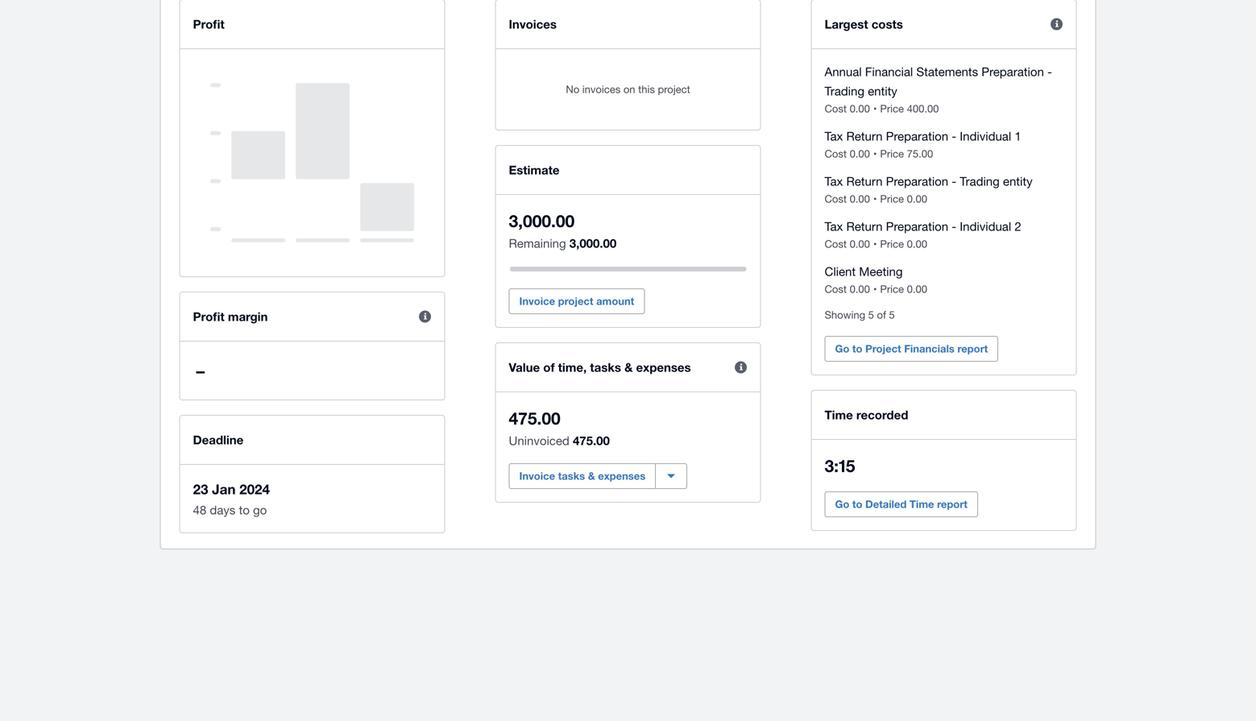 Task type: describe. For each thing, give the bounding box(es) containing it.
more info image for value of time, tasks & expenses
[[725, 351, 757, 383]]

0 vertical spatial time
[[825, 408, 853, 422]]

days
[[210, 503, 235, 517]]

remaining
[[509, 236, 566, 250]]

no invoices on this project
[[566, 83, 690, 95]]

to inside 23 jan 2024 48 days to go
[[239, 503, 250, 517]]

financial
[[865, 64, 913, 79]]

price inside annual financial statements preparation - trading entity cost 0.00 • price 400.00
[[880, 102, 904, 115]]

2
[[1015, 219, 1021, 233]]

• inside annual financial statements preparation - trading entity cost 0.00 • price 400.00
[[873, 102, 877, 115]]

no
[[566, 83, 579, 95]]

largest
[[825, 17, 868, 31]]

1 5 from the left
[[868, 309, 874, 321]]

0 vertical spatial 475.00
[[509, 408, 561, 428]]

tax return preparation - individual 2 cost 0.00 • price 0.00
[[825, 219, 1021, 250]]

invoices
[[582, 83, 621, 95]]

23 jan 2024 48 days to go
[[193, 481, 270, 517]]

0.00 inside annual financial statements preparation - trading entity cost 0.00 • price 400.00
[[850, 102, 870, 115]]

1 vertical spatial 475.00
[[573, 433, 610, 448]]

showing
[[825, 309, 865, 321]]

0 vertical spatial &
[[624, 360, 633, 375]]

• for tax return preparation - individual 1
[[873, 147, 877, 160]]

1 vertical spatial 3,000.00
[[569, 236, 616, 251]]

–
[[196, 361, 205, 381]]

tax for tax return preparation - individual 1
[[825, 129, 843, 143]]

more info image for largest costs
[[1041, 8, 1073, 40]]

price for tax return preparation - individual 1
[[880, 147, 904, 160]]

tax return preparation - individual 1 cost 0.00 • price 75.00
[[825, 129, 1021, 160]]

2024
[[239, 481, 270, 497]]

go for go to detailed time report
[[835, 498, 849, 510]]

client meeting cost 0.00 • price 0.00
[[825, 264, 927, 295]]

trading inside annual financial statements preparation - trading entity cost 0.00 • price 400.00
[[825, 84, 864, 98]]

23
[[193, 481, 208, 497]]

project
[[865, 342, 901, 355]]

price for tax return preparation - trading entity
[[880, 193, 904, 205]]

go for go to project financials report
[[835, 342, 849, 355]]

tax for tax return preparation - trading entity
[[825, 174, 843, 188]]

cost for tax return preparation - trading entity
[[825, 193, 847, 205]]

project inside button
[[558, 295, 593, 307]]

& inside button
[[588, 470, 595, 482]]

75.00
[[907, 147, 933, 160]]

time recorded
[[825, 408, 908, 422]]

jan
[[212, 481, 236, 497]]

expenses inside button
[[598, 470, 646, 482]]

preparation for entity
[[886, 174, 948, 188]]

invoice project amount
[[519, 295, 634, 307]]

0 vertical spatial expenses
[[636, 360, 691, 375]]

go to project financials report button
[[825, 336, 998, 362]]

report for go to detailed time report
[[937, 498, 967, 510]]

to for project
[[852, 342, 862, 355]]

profit for profit margin
[[193, 309, 225, 324]]

entity inside tax return preparation - trading entity cost 0.00 • price 0.00
[[1003, 174, 1033, 188]]

48
[[193, 503, 206, 517]]

return for tax return preparation - individual 1
[[846, 129, 883, 143]]

invoice tasks & expenses
[[519, 470, 646, 482]]

• for tax return preparation - trading entity
[[873, 193, 877, 205]]

largest costs
[[825, 17, 903, 31]]

client
[[825, 264, 856, 278]]

cost inside client meeting cost 0.00 • price 0.00
[[825, 283, 847, 295]]

invoice for invoice project amount
[[519, 295, 555, 307]]

0.00 inside tax return preparation - individual 1 cost 0.00 • price 75.00
[[850, 147, 870, 160]]

return for tax return preparation - trading entity
[[846, 174, 883, 188]]

individual for 2
[[960, 219, 1011, 233]]

individual for 1
[[960, 129, 1011, 143]]

price inside client meeting cost 0.00 • price 0.00
[[880, 283, 904, 295]]

showing 5 of 5
[[825, 309, 895, 321]]

this
[[638, 83, 655, 95]]

time,
[[558, 360, 587, 375]]

go to detailed time report button
[[825, 491, 978, 517]]

go to project financials report
[[835, 342, 988, 355]]

statements
[[916, 64, 978, 79]]

more info image
[[409, 301, 441, 333]]

go to detailed time report
[[835, 498, 967, 510]]

475.00 uninvoiced 475.00
[[509, 408, 610, 448]]

3,000.00 remaining 3,000.00
[[509, 211, 616, 251]]

meeting
[[859, 264, 903, 278]]



Task type: vqa. For each thing, say whether or not it's contained in the screenshot.
banner
no



Task type: locate. For each thing, give the bounding box(es) containing it.
tax
[[825, 129, 843, 143], [825, 174, 843, 188], [825, 219, 843, 233]]

to left detailed
[[852, 498, 862, 510]]

1 return from the top
[[846, 129, 883, 143]]

1 invoice from the top
[[519, 295, 555, 307]]

entity down financial
[[868, 84, 897, 98]]

3:15
[[825, 456, 855, 476]]

return inside tax return preparation - trading entity cost 0.00 • price 0.00
[[846, 174, 883, 188]]

tax inside tax return preparation - individual 1 cost 0.00 • price 75.00
[[825, 129, 843, 143]]

time
[[825, 408, 853, 422], [910, 498, 934, 510]]

1
[[1015, 129, 1021, 143]]

cost
[[825, 102, 847, 115], [825, 147, 847, 160], [825, 193, 847, 205], [825, 238, 847, 250], [825, 283, 847, 295]]

return down tax return preparation - individual 1 cost 0.00 • price 75.00
[[846, 174, 883, 188]]

tasks inside button
[[558, 470, 585, 482]]

invoice tasks & expenses button
[[509, 463, 656, 489]]

report right "financials"
[[957, 342, 988, 355]]

annual financial statements preparation - trading entity cost 0.00 • price 400.00
[[825, 64, 1052, 115]]

go
[[835, 342, 849, 355], [835, 498, 849, 510]]

400.00
[[907, 102, 939, 115]]

preparation up 1
[[982, 64, 1044, 79]]

2 individual from the top
[[960, 219, 1011, 233]]

return inside tax return preparation - individual 2 cost 0.00 • price 0.00
[[846, 219, 883, 233]]

5 cost from the top
[[825, 283, 847, 295]]

1 vertical spatial of
[[543, 360, 555, 375]]

3,000.00
[[509, 211, 575, 231], [569, 236, 616, 251]]

go inside go to detailed time report button
[[835, 498, 849, 510]]

to left go
[[239, 503, 250, 517]]

& right the time,
[[624, 360, 633, 375]]

3 return from the top
[[846, 219, 883, 233]]

invoice down remaining
[[519, 295, 555, 307]]

1 horizontal spatial tasks
[[590, 360, 621, 375]]

uninvoiced
[[509, 433, 569, 448]]

trading
[[825, 84, 864, 98], [960, 174, 1000, 188]]

1 horizontal spatial entity
[[1003, 174, 1033, 188]]

cost for tax return preparation - individual 2
[[825, 238, 847, 250]]

invoice for invoice tasks & expenses
[[519, 470, 555, 482]]

tax inside tax return preparation - trading entity cost 0.00 • price 0.00
[[825, 174, 843, 188]]

preparation down tax return preparation - trading entity cost 0.00 • price 0.00
[[886, 219, 948, 233]]

0 vertical spatial individual
[[960, 129, 1011, 143]]

5 up project
[[889, 309, 895, 321]]

project right this on the right top of page
[[658, 83, 690, 95]]

detailed
[[865, 498, 907, 510]]

time right detailed
[[910, 498, 934, 510]]

go down the showing
[[835, 342, 849, 355]]

• inside tax return preparation - individual 2 cost 0.00 • price 0.00
[[873, 238, 877, 250]]

value
[[509, 360, 540, 375]]

time inside go to detailed time report button
[[910, 498, 934, 510]]

1 horizontal spatial time
[[910, 498, 934, 510]]

1 go from the top
[[835, 342, 849, 355]]

deadline
[[193, 433, 244, 447]]

1 horizontal spatial trading
[[960, 174, 1000, 188]]

2 profit from the top
[[193, 309, 225, 324]]

4 • from the top
[[873, 238, 877, 250]]

go down 3:15
[[835, 498, 849, 510]]

to inside button
[[852, 498, 862, 510]]

estimate
[[509, 163, 560, 177]]

0 horizontal spatial 5
[[868, 309, 874, 321]]

0 vertical spatial more info image
[[1041, 8, 1073, 40]]

price down meeting
[[880, 283, 904, 295]]

price up tax return preparation - individual 2 cost 0.00 • price 0.00
[[880, 193, 904, 205]]

2 price from the top
[[880, 147, 904, 160]]

• inside client meeting cost 0.00 • price 0.00
[[873, 283, 877, 295]]

invoice
[[519, 295, 555, 307], [519, 470, 555, 482]]

0 vertical spatial entity
[[868, 84, 897, 98]]

individual left 2
[[960, 219, 1011, 233]]

tasks down uninvoiced on the left
[[558, 470, 585, 482]]

0 horizontal spatial time
[[825, 408, 853, 422]]

profit margin
[[193, 309, 268, 324]]

0 vertical spatial 3,000.00
[[509, 211, 575, 231]]

5 • from the top
[[873, 283, 877, 295]]

•
[[873, 102, 877, 115], [873, 147, 877, 160], [873, 193, 877, 205], [873, 238, 877, 250], [873, 283, 877, 295]]

• up tax return preparation - individual 2 cost 0.00 • price 0.00
[[873, 193, 877, 205]]

2 cost from the top
[[825, 147, 847, 160]]

of up project
[[877, 309, 886, 321]]

5
[[868, 309, 874, 321], [889, 309, 895, 321]]

0 vertical spatial tasks
[[590, 360, 621, 375]]

• inside tax return preparation - individual 1 cost 0.00 • price 75.00
[[873, 147, 877, 160]]

• up meeting
[[873, 238, 877, 250]]

• inside tax return preparation - trading entity cost 0.00 • price 0.00
[[873, 193, 877, 205]]

1 vertical spatial trading
[[960, 174, 1000, 188]]

preparation inside tax return preparation - individual 2 cost 0.00 • price 0.00
[[886, 219, 948, 233]]

return down annual
[[846, 129, 883, 143]]

1 vertical spatial more info image
[[725, 351, 757, 383]]

report right detailed
[[937, 498, 967, 510]]

return up meeting
[[846, 219, 883, 233]]

1 horizontal spatial of
[[877, 309, 886, 321]]

0.00
[[850, 102, 870, 115], [850, 147, 870, 160], [850, 193, 870, 205], [907, 193, 927, 205], [850, 238, 870, 250], [907, 238, 927, 250], [850, 283, 870, 295], [907, 283, 927, 295]]

1 horizontal spatial 5
[[889, 309, 895, 321]]

to left project
[[852, 342, 862, 355]]

tasks
[[590, 360, 621, 375], [558, 470, 585, 482]]

0 horizontal spatial trading
[[825, 84, 864, 98]]

1 profit from the top
[[193, 17, 225, 31]]

- for entity
[[952, 174, 956, 188]]

go inside go to project financials report button
[[835, 342, 849, 355]]

1 vertical spatial report
[[937, 498, 967, 510]]

project left amount
[[558, 295, 593, 307]]

- inside tax return preparation - individual 2 cost 0.00 • price 0.00
[[952, 219, 956, 233]]

0 horizontal spatial project
[[558, 295, 593, 307]]

report
[[957, 342, 988, 355], [937, 498, 967, 510]]

tax return preparation - trading entity cost 0.00 • price 0.00
[[825, 174, 1033, 205]]

cost inside tax return preparation - individual 2 cost 0.00 • price 0.00
[[825, 238, 847, 250]]

• left 75.00
[[873, 147, 877, 160]]

amount
[[596, 295, 634, 307]]

cost inside tax return preparation - trading entity cost 0.00 • price 0.00
[[825, 193, 847, 205]]

preparation inside annual financial statements preparation - trading entity cost 0.00 • price 400.00
[[982, 64, 1044, 79]]

0 horizontal spatial of
[[543, 360, 555, 375]]

price inside tax return preparation - individual 1 cost 0.00 • price 75.00
[[880, 147, 904, 160]]

profit for profit
[[193, 17, 225, 31]]

annual
[[825, 64, 862, 79]]

2 invoice from the top
[[519, 470, 555, 482]]

1 vertical spatial &
[[588, 470, 595, 482]]

preparation for 1
[[886, 129, 948, 143]]

1 vertical spatial individual
[[960, 219, 1011, 233]]

to for detailed
[[852, 498, 862, 510]]

3,000.00 right remaining
[[569, 236, 616, 251]]

1 individual from the top
[[960, 129, 1011, 143]]

price
[[880, 102, 904, 115], [880, 147, 904, 160], [880, 193, 904, 205], [880, 238, 904, 250], [880, 283, 904, 295]]

trading down tax return preparation - individual 1 cost 0.00 • price 75.00
[[960, 174, 1000, 188]]

return inside tax return preparation - individual 1 cost 0.00 • price 75.00
[[846, 129, 883, 143]]

on
[[623, 83, 635, 95]]

1 vertical spatial tasks
[[558, 470, 585, 482]]

report for go to project financials report
[[957, 342, 988, 355]]

invoice project amount button
[[509, 288, 645, 314]]

475.00
[[509, 408, 561, 428], [573, 433, 610, 448]]

2 vertical spatial return
[[846, 219, 883, 233]]

0 horizontal spatial &
[[588, 470, 595, 482]]

3 • from the top
[[873, 193, 877, 205]]

preparation up 75.00
[[886, 129, 948, 143]]

1 • from the top
[[873, 102, 877, 115]]

2 return from the top
[[846, 174, 883, 188]]

invoice inside button
[[519, 295, 555, 307]]

of left the time,
[[543, 360, 555, 375]]

tasks right the time,
[[590, 360, 621, 375]]

1 vertical spatial go
[[835, 498, 849, 510]]

1 horizontal spatial &
[[624, 360, 633, 375]]

time left 'recorded'
[[825, 408, 853, 422]]

1 vertical spatial profit
[[193, 309, 225, 324]]

financials
[[904, 342, 955, 355]]

price up meeting
[[880, 238, 904, 250]]

project
[[658, 83, 690, 95], [558, 295, 593, 307]]

costs
[[871, 17, 903, 31]]

cost for tax return preparation - individual 1
[[825, 147, 847, 160]]

report inside button
[[957, 342, 988, 355]]

preparation down 75.00
[[886, 174, 948, 188]]

price for tax return preparation - individual 2
[[880, 238, 904, 250]]

475.00 up uninvoiced on the left
[[509, 408, 561, 428]]

no profit information available image
[[210, 65, 414, 260]]

475.00 up invoice tasks & expenses
[[573, 433, 610, 448]]

more info image
[[1041, 8, 1073, 40], [725, 351, 757, 383]]

price left 400.00
[[880, 102, 904, 115]]

3 cost from the top
[[825, 193, 847, 205]]

• for tax return preparation - individual 2
[[873, 238, 877, 250]]

• down meeting
[[873, 283, 877, 295]]

0 vertical spatial tax
[[825, 129, 843, 143]]

1 horizontal spatial more info image
[[1041, 8, 1073, 40]]

entity
[[868, 84, 897, 98], [1003, 174, 1033, 188]]

-
[[1047, 64, 1052, 79], [952, 129, 956, 143], [952, 174, 956, 188], [952, 219, 956, 233]]

return
[[846, 129, 883, 143], [846, 174, 883, 188], [846, 219, 883, 233]]

1 price from the top
[[880, 102, 904, 115]]

of
[[877, 309, 886, 321], [543, 360, 555, 375]]

1 vertical spatial invoice
[[519, 470, 555, 482]]

individual
[[960, 129, 1011, 143], [960, 219, 1011, 233]]

2 5 from the left
[[889, 309, 895, 321]]

0 vertical spatial project
[[658, 83, 690, 95]]

entity down 1
[[1003, 174, 1033, 188]]

individual left 1
[[960, 129, 1011, 143]]

preparation inside tax return preparation - trading entity cost 0.00 • price 0.00
[[886, 174, 948, 188]]

4 price from the top
[[880, 238, 904, 250]]

entity inside annual financial statements preparation - trading entity cost 0.00 • price 400.00
[[868, 84, 897, 98]]

1 vertical spatial entity
[[1003, 174, 1033, 188]]

margin
[[228, 309, 268, 324]]

trading inside tax return preparation - trading entity cost 0.00 • price 0.00
[[960, 174, 1000, 188]]

1 vertical spatial return
[[846, 174, 883, 188]]

2 tax from the top
[[825, 174, 843, 188]]

individual inside tax return preparation - individual 1 cost 0.00 • price 75.00
[[960, 129, 1011, 143]]

&
[[624, 360, 633, 375], [588, 470, 595, 482]]

trading down annual
[[825, 84, 864, 98]]

5 price from the top
[[880, 283, 904, 295]]

• down financial
[[873, 102, 877, 115]]

- inside tax return preparation - trading entity cost 0.00 • price 0.00
[[952, 174, 956, 188]]

0 horizontal spatial tasks
[[558, 470, 585, 482]]

0 vertical spatial profit
[[193, 17, 225, 31]]

cost inside annual financial statements preparation - trading entity cost 0.00 • price 400.00
[[825, 102, 847, 115]]

to
[[852, 342, 862, 355], [852, 498, 862, 510], [239, 503, 250, 517]]

0 vertical spatial return
[[846, 129, 883, 143]]

2 vertical spatial tax
[[825, 219, 843, 233]]

invoice inside button
[[519, 470, 555, 482]]

0 vertical spatial of
[[877, 309, 886, 321]]

preparation inside tax return preparation - individual 1 cost 0.00 • price 75.00
[[886, 129, 948, 143]]

1 horizontal spatial project
[[658, 83, 690, 95]]

individual inside tax return preparation - individual 2 cost 0.00 • price 0.00
[[960, 219, 1011, 233]]

- for 2
[[952, 219, 956, 233]]

0 vertical spatial report
[[957, 342, 988, 355]]

4 cost from the top
[[825, 238, 847, 250]]

expenses
[[636, 360, 691, 375], [598, 470, 646, 482]]

price left 75.00
[[880, 147, 904, 160]]

tax for tax return preparation - individual 2
[[825, 219, 843, 233]]

5 right the showing
[[868, 309, 874, 321]]

profit
[[193, 17, 225, 31], [193, 309, 225, 324]]

1 tax from the top
[[825, 129, 843, 143]]

invoices
[[509, 17, 557, 31]]

to inside button
[[852, 342, 862, 355]]

report inside button
[[937, 498, 967, 510]]

0 horizontal spatial entity
[[868, 84, 897, 98]]

value of time, tasks & expenses
[[509, 360, 691, 375]]

preparation for 2
[[886, 219, 948, 233]]

1 cost from the top
[[825, 102, 847, 115]]

3,000.00 up remaining
[[509, 211, 575, 231]]

0 vertical spatial trading
[[825, 84, 864, 98]]

0 vertical spatial invoice
[[519, 295, 555, 307]]

3 price from the top
[[880, 193, 904, 205]]

0 horizontal spatial 475.00
[[509, 408, 561, 428]]

1 vertical spatial time
[[910, 498, 934, 510]]

1 vertical spatial tax
[[825, 174, 843, 188]]

2 go from the top
[[835, 498, 849, 510]]

1 vertical spatial expenses
[[598, 470, 646, 482]]

go
[[253, 503, 267, 517]]

2 • from the top
[[873, 147, 877, 160]]

0 horizontal spatial more info image
[[725, 351, 757, 383]]

recorded
[[856, 408, 908, 422]]

- inside annual financial statements preparation - trading entity cost 0.00 • price 400.00
[[1047, 64, 1052, 79]]

0 vertical spatial go
[[835, 342, 849, 355]]

3 tax from the top
[[825, 219, 843, 233]]

invoice down uninvoiced on the left
[[519, 470, 555, 482]]

- inside tax return preparation - individual 1 cost 0.00 • price 75.00
[[952, 129, 956, 143]]

& down "475.00 uninvoiced 475.00"
[[588, 470, 595, 482]]

1 horizontal spatial 475.00
[[573, 433, 610, 448]]

price inside tax return preparation - trading entity cost 0.00 • price 0.00
[[880, 193, 904, 205]]

price inside tax return preparation - individual 2 cost 0.00 • price 0.00
[[880, 238, 904, 250]]

- for 1
[[952, 129, 956, 143]]

1 vertical spatial project
[[558, 295, 593, 307]]

preparation
[[982, 64, 1044, 79], [886, 129, 948, 143], [886, 174, 948, 188], [886, 219, 948, 233]]

return for tax return preparation - individual 2
[[846, 219, 883, 233]]

cost inside tax return preparation - individual 1 cost 0.00 • price 75.00
[[825, 147, 847, 160]]

tax inside tax return preparation - individual 2 cost 0.00 • price 0.00
[[825, 219, 843, 233]]



